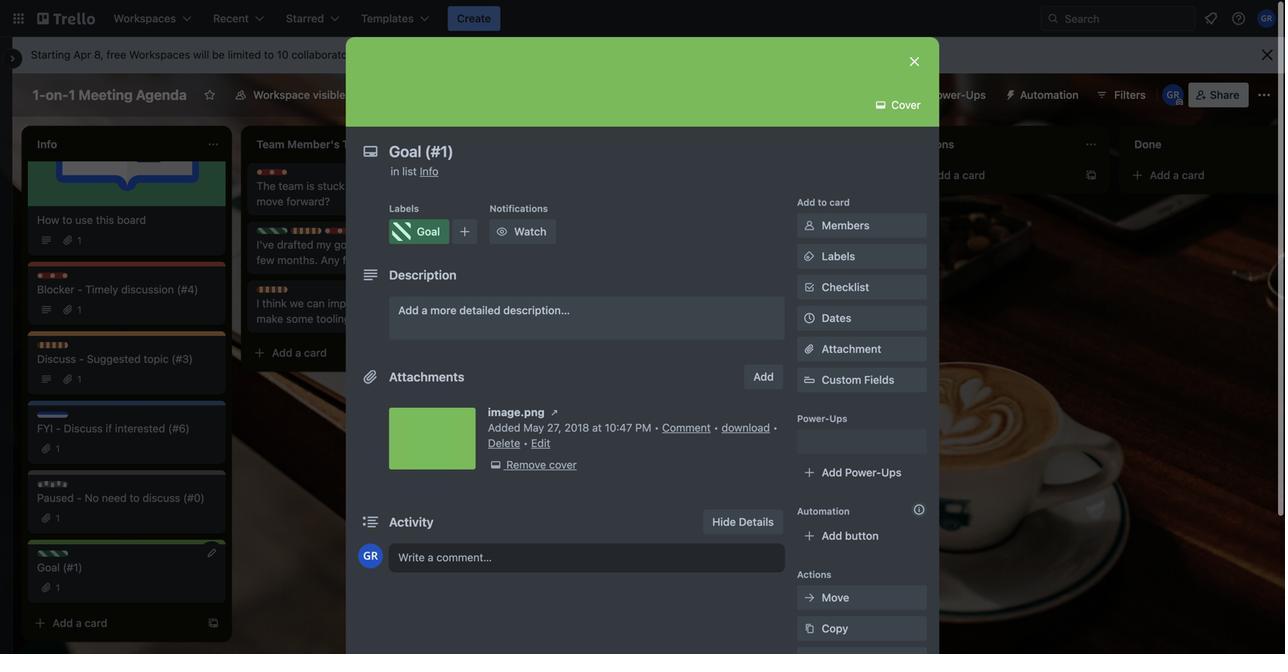 Task type: locate. For each thing, give the bounding box(es) containing it.
details
[[739, 516, 774, 529]]

-
[[77, 283, 82, 296], [79, 353, 84, 366], [56, 423, 61, 435], [77, 492, 82, 505]]

can down list
[[400, 180, 418, 193]]

10:47
[[605, 422, 633, 435]]

i think we can improve velocity if we make some tooling changes. link
[[257, 296, 436, 327]]

move
[[822, 592, 850, 605]]

1 horizontal spatial can
[[400, 180, 418, 193]]

sm image left copy at the bottom right of the page
[[802, 622, 818, 637]]

0 horizontal spatial create from template… image
[[207, 618, 220, 630]]

discuss up any
[[306, 229, 341, 240]]

sm image down add to card in the top of the page
[[802, 218, 818, 234]]

discuss can you please give feedback on the report?
[[476, 213, 641, 251]]

blocker
[[272, 170, 306, 181], [340, 229, 374, 240], [53, 274, 86, 285], [37, 283, 75, 296]]

add button button
[[798, 524, 927, 549]]

the inside i've drafted my goals for the next few months. any feedback?
[[381, 239, 397, 251]]

if inside fyi fyi - discuss if interested (#6)
[[106, 423, 112, 435]]

improve
[[328, 297, 368, 310]]

1 vertical spatial ups
[[830, 414, 848, 424]]

goal
[[417, 225, 440, 238], [272, 229, 292, 240], [53, 552, 73, 563], [37, 562, 60, 575]]

sm image
[[874, 97, 889, 113], [802, 249, 818, 264], [547, 405, 563, 421], [802, 591, 818, 606]]

power-ups button
[[899, 83, 996, 107]]

ups inside add power-ups link
[[882, 467, 902, 479]]

paused left need
[[53, 482, 85, 493]]

use
[[75, 214, 93, 227]]

sm image for cover link
[[874, 97, 889, 113]]

- inside fyi fyi - discuss if interested (#6)
[[56, 423, 61, 435]]

comment
[[663, 422, 711, 435]]

Search field
[[1060, 7, 1195, 30]]

give
[[555, 223, 576, 236]]

0 horizontal spatial automation
[[798, 506, 850, 517]]

sm image inside move link
[[802, 591, 818, 606]]

discuss
[[492, 213, 527, 224], [306, 229, 341, 240], [272, 288, 307, 298], [53, 343, 88, 354], [37, 353, 76, 366], [64, 423, 103, 435]]

download
[[722, 422, 770, 435]]

- for blocker
[[77, 283, 82, 296]]

sm image inside cover link
[[874, 97, 889, 113]]

on left x,
[[348, 180, 360, 193]]

we down description
[[422, 297, 436, 310]]

sm image down the developer
[[802, 249, 818, 264]]

if right velocity
[[412, 297, 419, 310]]

ups up add button button
[[882, 467, 902, 479]]

automation up add button
[[798, 506, 850, 517]]

paused left no
[[37, 492, 74, 505]]

- inside paused paused - no need to discuss (#0)
[[77, 492, 82, 505]]

custom fields
[[822, 374, 895, 387]]

color: black, title: "paused" element
[[393, 228, 441, 240], [37, 482, 85, 493]]

2 vertical spatial ups
[[882, 467, 902, 479]]

2 horizontal spatial color: red, title: "blocker" element
[[325, 228, 374, 240]]

- for fyi
[[56, 423, 61, 435]]

color: red, title: "blocker" element for blocker - timely discussion (#4)
[[37, 273, 86, 285]]

to inside paused paused - no need to discuss (#0)
[[130, 492, 140, 505]]

sm image
[[999, 83, 1021, 104], [802, 218, 818, 234], [494, 224, 510, 240], [802, 435, 818, 450], [488, 458, 504, 473], [802, 622, 818, 637]]

color: black, title: "paused" element up description
[[393, 228, 441, 240]]

0 vertical spatial ups
[[966, 89, 987, 101]]

to up members in the right of the page
[[818, 197, 828, 208]]

activity
[[389, 515, 434, 530]]

comment link
[[663, 422, 711, 435]]

remove
[[507, 459, 547, 472]]

power- down "custom"
[[798, 414, 830, 424]]

search image
[[1048, 12, 1060, 25]]

months.
[[278, 254, 318, 267]]

we down info
[[421, 180, 435, 193]]

copy link
[[798, 617, 927, 642]]

create from template… image
[[1086, 169, 1098, 182]]

paused for paused paused - no need to discuss (#0)
[[53, 482, 85, 493]]

color: red, title: "blocker" element
[[257, 169, 306, 181], [325, 228, 374, 240], [37, 273, 86, 285]]

sm image inside labels link
[[802, 249, 818, 264]]

sm image down actions
[[802, 591, 818, 606]]

can
[[400, 180, 418, 193], [307, 297, 325, 310]]

0 horizontal spatial the
[[381, 239, 397, 251]]

power-ups down "custom"
[[798, 414, 848, 424]]

ups down "custom"
[[830, 414, 848, 424]]

(#4)
[[177, 283, 198, 296]]

starting apr 8, free workspaces will be limited to 10 collaborators.
[[31, 48, 360, 61]]

members link
[[798, 213, 927, 238]]

1 the from the left
[[381, 239, 397, 251]]

- inside discuss discuss - suggested topic (#3)
[[79, 353, 84, 366]]

members
[[822, 219, 870, 232]]

think
[[262, 297, 287, 310]]

sm image down delete link on the bottom of page
[[488, 458, 504, 473]]

Write a comment text field
[[389, 544, 785, 572]]

on
[[348, 180, 360, 193], [628, 223, 641, 236]]

- inside blocker blocker - timely discussion (#4)
[[77, 283, 82, 296]]

sm image left watch
[[494, 224, 510, 240]]

image.png
[[488, 406, 545, 419]]

primary element
[[0, 0, 1286, 37]]

sm image left power-ups button
[[874, 97, 889, 113]]

add a more detailed description… link
[[389, 297, 785, 340]]

copy
[[822, 623, 849, 636]]

discuss inside discuss can you please give feedback on the report?
[[492, 213, 527, 224]]

i've drafted my goals for the next few months. any feedback? link
[[257, 237, 436, 268]]

0 vertical spatial power-ups
[[930, 89, 987, 101]]

at
[[593, 422, 602, 435]]

create from template… image
[[866, 301, 878, 313], [207, 618, 220, 630]]

0 vertical spatial labels
[[389, 203, 419, 214]]

goal (#1) link
[[37, 561, 217, 576]]

dates
[[822, 312, 852, 325]]

paused
[[408, 229, 441, 240], [53, 482, 85, 493], [37, 492, 74, 505]]

2 vertical spatial power-
[[846, 467, 882, 479]]

feedback
[[579, 223, 625, 236]]

color: orange, title: "discuss" element
[[476, 213, 527, 224], [291, 228, 341, 240], [257, 287, 307, 298], [37, 343, 88, 354]]

8,
[[94, 48, 104, 61]]

few
[[257, 254, 275, 267]]

1 horizontal spatial color: red, title: "blocker" element
[[257, 169, 306, 181]]

more
[[431, 304, 457, 317]]

1 horizontal spatial on
[[628, 223, 641, 236]]

collaborators.
[[292, 48, 360, 61]]

how to use this board link
[[37, 213, 217, 228]]

show menu image
[[1257, 87, 1273, 103]]

0 vertical spatial color: blue, title: "fyi" element
[[359, 228, 390, 240]]

on inside discuss can you please give feedback on the report?
[[628, 223, 641, 236]]

can up some
[[307, 297, 325, 310]]

starting
[[31, 48, 71, 61]]

sm image right power-ups button
[[999, 83, 1021, 104]]

sm image inside automation button
[[999, 83, 1021, 104]]

filters
[[1115, 89, 1147, 101]]

color: orange, title: "discuss" element up make
[[257, 287, 307, 298]]

i've
[[257, 239, 274, 251]]

1 horizontal spatial if
[[412, 297, 419, 310]]

labels down the how
[[389, 203, 419, 214]]

1 vertical spatial if
[[106, 423, 112, 435]]

0 horizontal spatial power-ups
[[798, 414, 848, 424]]

0 horizontal spatial ups
[[830, 414, 848, 424]]

on inside 'blocker the team is stuck on x, how can we move forward?'
[[348, 180, 360, 193]]

2 horizontal spatial ups
[[966, 89, 987, 101]]

discuss up watch
[[492, 213, 527, 224]]

greg robinson (gregrobinson96) image
[[1163, 84, 1184, 106], [358, 544, 383, 569]]

card
[[963, 169, 986, 182], [1183, 169, 1205, 182], [830, 197, 850, 208], [304, 347, 327, 360], [85, 617, 107, 630]]

we up some
[[290, 297, 304, 310]]

free
[[107, 48, 126, 61]]

board
[[117, 214, 146, 227]]

0 horizontal spatial color: blue, title: "fyi" element
[[37, 412, 68, 424]]

edit
[[531, 437, 551, 450]]

color: orange, title: "discuss" element for discuss - suggested topic (#3)
[[37, 343, 88, 354]]

add a more detailed description…
[[399, 304, 570, 317]]

2 vertical spatial color: red, title: "blocker" element
[[37, 273, 86, 285]]

1 horizontal spatial greg robinson (gregrobinson96) image
[[1163, 84, 1184, 106]]

color: green, title: "goal" element
[[389, 220, 450, 244], [257, 228, 292, 240], [37, 551, 73, 563]]

mentor another developer link
[[696, 222, 875, 237]]

how
[[376, 180, 397, 193]]

changes.
[[354, 313, 399, 326]]

paused up description
[[408, 229, 441, 240]]

1
[[69, 87, 75, 103], [77, 235, 82, 246], [77, 305, 82, 315], [77, 374, 82, 385], [56, 444, 60, 455], [56, 513, 60, 524], [56, 583, 60, 594]]

0 vertical spatial if
[[412, 297, 419, 310]]

- for paused
[[77, 492, 82, 505]]

we inside 'blocker the team is stuck on x, how can we move forward?'
[[421, 180, 435, 193]]

you
[[499, 223, 517, 236]]

sm image inside watch button
[[494, 224, 510, 240]]

sm image inside "members" link
[[802, 218, 818, 234]]

0 horizontal spatial color: red, title: "blocker" element
[[37, 273, 86, 285]]

power-ups right cover
[[930, 89, 987, 101]]

0 horizontal spatial color: black, title: "paused" element
[[37, 482, 85, 493]]

can you please give feedback on the report? link
[[476, 222, 656, 253]]

checklist button
[[798, 275, 927, 300]]

1 horizontal spatial automation
[[1021, 89, 1079, 101]]

create from template… image down edit card icon
[[207, 618, 220, 630]]

no
[[85, 492, 99, 505]]

1 vertical spatial on
[[628, 223, 641, 236]]

ups left automation button
[[966, 89, 987, 101]]

the
[[381, 239, 397, 251], [476, 239, 492, 251]]

0 horizontal spatial if
[[106, 423, 112, 435]]

1 down discuss discuss - suggested topic (#3)
[[77, 374, 82, 385]]

1 vertical spatial color: blue, title: "fyi" element
[[37, 412, 68, 424]]

1 vertical spatial power-
[[798, 414, 830, 424]]

1 horizontal spatial create from template… image
[[866, 301, 878, 313]]

cover link
[[869, 93, 931, 118]]

0 horizontal spatial can
[[307, 297, 325, 310]]

power- right cover
[[930, 89, 966, 101]]

1 horizontal spatial ups
[[882, 467, 902, 479]]

button
[[846, 530, 879, 543]]

the right for
[[381, 239, 397, 251]]

color: black, title: "paused" element left need
[[37, 482, 85, 493]]

2 horizontal spatial color: green, title: "goal" element
[[389, 220, 450, 244]]

1-
[[32, 87, 46, 103]]

add to card
[[798, 197, 850, 208]]

automation left filters button
[[1021, 89, 1079, 101]]

on right feedback
[[628, 223, 641, 236]]

1 vertical spatial can
[[307, 297, 325, 310]]

on-
[[46, 87, 69, 103]]

labels up checklist
[[822, 250, 856, 263]]

sm image inside copy link
[[802, 622, 818, 637]]

0 vertical spatial automation
[[1021, 89, 1079, 101]]

custom
[[822, 374, 862, 387]]

1 vertical spatial power-ups
[[798, 414, 848, 424]]

0 horizontal spatial on
[[348, 180, 360, 193]]

if left interested
[[106, 423, 112, 435]]

dates button
[[798, 306, 927, 331]]

discuss inside discuss i think we can improve velocity if we make some tooling changes.
[[272, 288, 307, 298]]

1 horizontal spatial labels
[[822, 250, 856, 263]]

2 horizontal spatial power-
[[930, 89, 966, 101]]

0 horizontal spatial power-
[[798, 414, 830, 424]]

discuss for discuss
[[53, 343, 88, 354]]

0 vertical spatial on
[[348, 180, 360, 193]]

create from template… image down 'checklist' button on the right of the page
[[866, 301, 878, 313]]

0 vertical spatial can
[[400, 180, 418, 193]]

discuss left interested
[[64, 423, 103, 435]]

attachment button
[[798, 337, 927, 362]]

1 right "1-"
[[69, 87, 75, 103]]

color: red, title: "blocker" element for the team is stuck on x, how can we move forward?
[[257, 169, 306, 181]]

2 the from the left
[[476, 239, 492, 251]]

download delete
[[488, 422, 770, 450]]

discuss for i
[[272, 288, 307, 298]]

discuss for blocker
[[306, 229, 341, 240]]

discuss up some
[[272, 288, 307, 298]]

to right need
[[130, 492, 140, 505]]

can inside discuss i think we can improve velocity if we make some tooling changes.
[[307, 297, 325, 310]]

1 vertical spatial create from template… image
[[207, 618, 220, 630]]

color: orange, title: "discuss" element down timely
[[37, 343, 88, 354]]

0 vertical spatial power-
[[930, 89, 966, 101]]

power- up button
[[846, 467, 882, 479]]

0 vertical spatial create from template… image
[[866, 301, 878, 313]]

the down the can
[[476, 239, 492, 251]]

0 horizontal spatial greg robinson (gregrobinson96) image
[[358, 544, 383, 569]]

- for discuss
[[79, 353, 84, 366]]

None text field
[[382, 138, 892, 165]]

some
[[286, 313, 314, 326]]

add a card
[[931, 169, 986, 182], [1151, 169, 1205, 182], [272, 347, 327, 360], [53, 617, 107, 630]]

sm image up add power-ups link
[[802, 435, 818, 450]]

download link
[[722, 422, 770, 435]]

1 horizontal spatial power-ups
[[930, 89, 987, 101]]

blocker inside 'blocker the team is stuck on x, how can we move forward?'
[[272, 170, 306, 181]]

color: orange, title: "discuss" element up 'report?'
[[476, 213, 527, 224]]

color: blue, title: "fyi" element
[[359, 228, 390, 240], [37, 412, 68, 424]]

1 horizontal spatial color: blue, title: "fyi" element
[[359, 228, 390, 240]]

edit card image
[[206, 547, 218, 560]]

color: orange, title: "discuss" element up any
[[291, 228, 341, 240]]

tooling
[[316, 313, 351, 326]]

0 vertical spatial color: black, title: "paused" element
[[393, 228, 441, 240]]

0 vertical spatial color: red, title: "blocker" element
[[257, 169, 306, 181]]

discuss down timely
[[53, 343, 88, 354]]

create
[[457, 12, 491, 25]]

1 horizontal spatial the
[[476, 239, 492, 251]]

1 horizontal spatial power-
[[846, 467, 882, 479]]

goals
[[334, 239, 361, 251]]

labels
[[389, 203, 419, 214], [822, 250, 856, 263]]



Task type: vqa. For each thing, say whether or not it's contained in the screenshot.
sm icon related to Automation
yes



Task type: describe. For each thing, give the bounding box(es) containing it.
for
[[364, 239, 378, 251]]

workspaces
[[129, 48, 190, 61]]

1 down fyi fyi - discuss if interested (#6)
[[56, 444, 60, 455]]

1 horizontal spatial color: green, title: "goal" element
[[257, 228, 292, 240]]

hide details link
[[703, 510, 784, 535]]

the inside discuss can you please give feedback on the report?
[[476, 239, 492, 251]]

1 down blocker blocker - timely discussion (#4)
[[77, 305, 82, 315]]

attachments
[[389, 370, 465, 385]]

agenda
[[136, 87, 187, 103]]

paused for paused
[[408, 229, 441, 240]]

if inside discuss i think we can improve velocity if we make some tooling changes.
[[412, 297, 419, 310]]

to left 10
[[264, 48, 274, 61]]

report?
[[495, 239, 531, 251]]

suggested
[[87, 353, 141, 366]]

timely
[[85, 283, 118, 296]]

workspace visible
[[253, 89, 346, 101]]

discuss discuss - suggested topic (#3)
[[37, 343, 193, 366]]

filters button
[[1092, 83, 1151, 107]]

pm
[[636, 422, 652, 435]]

velocity
[[371, 297, 409, 310]]

move link
[[798, 586, 927, 611]]

paused - no need to discuss (#0) link
[[37, 491, 217, 506]]

0 horizontal spatial color: green, title: "goal" element
[[37, 551, 73, 563]]

blocker blocker - timely discussion (#4)
[[37, 274, 198, 296]]

how to use this board
[[37, 214, 146, 227]]

sm image for labels link
[[802, 249, 818, 264]]

blocker the team is stuck on x, how can we move forward?
[[257, 170, 435, 208]]

sm image for members
[[802, 218, 818, 234]]

checklist
[[822, 281, 870, 294]]

move
[[257, 195, 284, 208]]

stuck
[[318, 180, 345, 193]]

automation inside button
[[1021, 89, 1079, 101]]

27,
[[547, 422, 562, 435]]

added
[[488, 422, 521, 435]]

1 down the use
[[77, 235, 82, 246]]

open information menu image
[[1232, 11, 1247, 26]]

color: orange, title: "discuss" element for i think we can improve velocity if we make some tooling changes.
[[257, 287, 307, 298]]

info
[[420, 165, 439, 178]]

1 down goal goal (#1)
[[56, 583, 60, 594]]

ups inside power-ups button
[[966, 89, 987, 101]]

1 vertical spatial greg robinson (gregrobinson96) image
[[358, 544, 383, 569]]

added may 27, 2018 at 10:47 pm
[[488, 422, 652, 435]]

10
[[277, 48, 289, 61]]

watch button
[[490, 220, 556, 244]]

make
[[257, 313, 283, 326]]

remove cover link
[[488, 458, 577, 473]]

limited
[[228, 48, 261, 61]]

fyi fyi - discuss if interested (#6)
[[37, 413, 190, 435]]

is
[[307, 180, 315, 193]]

actions
[[798, 570, 832, 581]]

description…
[[504, 304, 570, 317]]

sm image for automation
[[999, 83, 1021, 104]]

can
[[476, 223, 496, 236]]

blocker - timely discussion (#4) link
[[37, 282, 217, 298]]

sm image for remove cover
[[488, 458, 504, 473]]

cover
[[889, 99, 921, 111]]

in list info
[[391, 165, 439, 178]]

1 up goal goal (#1)
[[56, 513, 60, 524]]

discuss left suggested
[[37, 353, 76, 366]]

discuss blocker fyi
[[306, 229, 389, 240]]

this
[[96, 214, 114, 227]]

0 vertical spatial greg robinson (gregrobinson96) image
[[1163, 84, 1184, 106]]

developer
[[776, 223, 825, 236]]

color: orange, title: "discuss" element for can you please give feedback on the report?
[[476, 213, 527, 224]]

fyi - discuss if interested (#6) link
[[37, 421, 217, 437]]

automation button
[[999, 83, 1089, 107]]

i
[[257, 297, 259, 310]]

description
[[389, 268, 457, 283]]

power- inside button
[[930, 89, 966, 101]]

add power-ups link
[[798, 461, 927, 486]]

1 vertical spatial color: red, title: "blocker" element
[[325, 228, 374, 240]]

1 inside board name text field
[[69, 87, 75, 103]]

next
[[400, 239, 421, 251]]

will
[[193, 48, 209, 61]]

edit link
[[531, 437, 551, 450]]

detailed
[[460, 304, 501, 317]]

remove cover
[[507, 459, 577, 472]]

topic
[[144, 353, 169, 366]]

greg robinson (gregrobinson96) image
[[1258, 9, 1277, 28]]

interested
[[115, 423, 165, 435]]

(#3)
[[172, 353, 193, 366]]

can inside 'blocker the team is stuck on x, how can we move forward?'
[[400, 180, 418, 193]]

to left the use
[[62, 214, 72, 227]]

the team is stuck on x, how can we move forward? link
[[257, 179, 436, 210]]

power-ups inside button
[[930, 89, 987, 101]]

may
[[524, 422, 545, 435]]

confluence
[[829, 89, 887, 101]]

1 horizontal spatial color: black, title: "paused" element
[[393, 228, 441, 240]]

Board name text field
[[25, 83, 195, 107]]

visible
[[313, 89, 346, 101]]

sm image for watch
[[494, 224, 510, 240]]

1 vertical spatial automation
[[798, 506, 850, 517]]

workspace
[[253, 89, 310, 101]]

sm image for move link
[[802, 591, 818, 606]]

sm image up 27,
[[547, 405, 563, 421]]

(#0)
[[183, 492, 205, 505]]

(#6)
[[168, 423, 190, 435]]

add button
[[745, 365, 784, 390]]

feedback?
[[343, 254, 395, 267]]

cover
[[549, 459, 577, 472]]

create button
[[448, 6, 501, 31]]

discussion
[[121, 283, 174, 296]]

0 horizontal spatial labels
[[389, 203, 419, 214]]

1-on-1 meeting agenda
[[32, 87, 187, 103]]

discuss inside fyi fyi - discuss if interested (#6)
[[64, 423, 103, 435]]

sm image for copy
[[802, 622, 818, 637]]

0 notifications image
[[1202, 9, 1221, 28]]

1 vertical spatial labels
[[822, 250, 856, 263]]

share button
[[1189, 83, 1250, 107]]

star or unstar board image
[[204, 89, 216, 101]]

1 vertical spatial color: black, title: "paused" element
[[37, 482, 85, 493]]

discuss for can
[[492, 213, 527, 224]]

list
[[403, 165, 417, 178]]

need
[[102, 492, 127, 505]]



